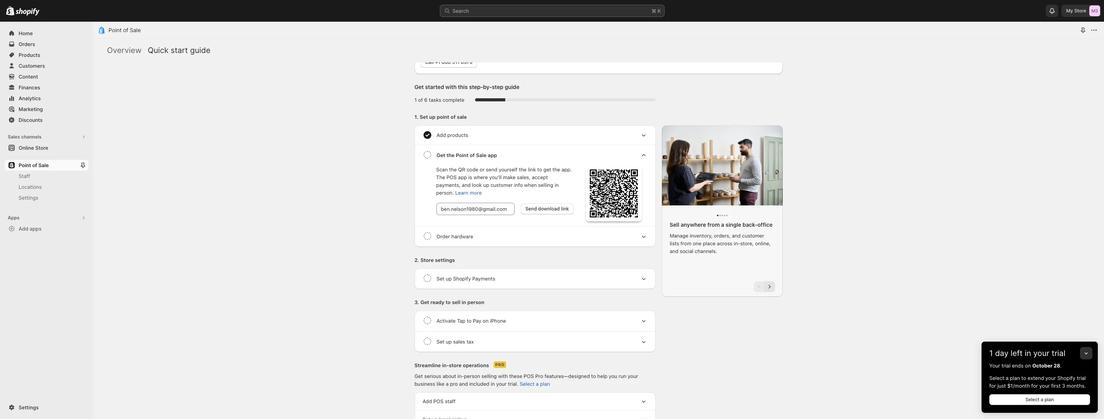 Task type: describe. For each thing, give the bounding box(es) containing it.
overview
[[107, 46, 142, 55]]

marketing
[[19, 106, 43, 112]]

trial inside dropdown button
[[1052, 349, 1065, 358]]

online store button
[[0, 143, 93, 153]]

shopify image
[[6, 6, 14, 16]]

1 day left in your trial
[[989, 349, 1065, 358]]

a for select a plan to extend your shopify trial for just $1/month for your first 3 months.
[[1006, 375, 1008, 382]]

3
[[1062, 383, 1065, 389]]

trial inside select a plan to extend your shopify trial for just $1/month for your first 3 months.
[[1077, 375, 1086, 382]]

plan for select a plan to extend your shopify trial for just $1/month for your first 3 months.
[[1010, 375, 1020, 382]]

first
[[1051, 383, 1061, 389]]

0 horizontal spatial trial
[[1001, 363, 1010, 369]]

a for select a plan
[[1041, 397, 1043, 403]]

select for select a plan to extend your shopify trial for just $1/month for your first 3 months.
[[989, 375, 1004, 382]]

2 settings from the top
[[19, 405, 39, 411]]

0 vertical spatial of
[[123, 27, 128, 33]]

store for online store
[[35, 145, 48, 151]]

analytics
[[19, 95, 41, 102]]

search
[[452, 8, 469, 14]]

.
[[1060, 363, 1062, 369]]

k
[[658, 8, 661, 14]]

select for select a plan
[[1025, 397, 1039, 403]]

shopify
[[1057, 375, 1075, 382]]

1 vertical spatial point of sale link
[[5, 160, 78, 171]]

my store image
[[1089, 5, 1100, 16]]

content link
[[5, 71, 88, 82]]

store for my store
[[1074, 8, 1086, 14]]

in
[[1025, 349, 1031, 358]]

add
[[19, 226, 28, 232]]

apps button
[[5, 213, 88, 224]]

customers link
[[5, 60, 88, 71]]

your
[[989, 363, 1000, 369]]

add apps
[[19, 226, 42, 232]]

1 horizontal spatial sale
[[130, 27, 141, 33]]

1
[[989, 349, 993, 358]]

customers
[[19, 63, 45, 69]]

⌘
[[652, 8, 656, 14]]

online store link
[[5, 143, 88, 153]]

finances link
[[5, 82, 88, 93]]

1 horizontal spatial point
[[109, 27, 122, 33]]

1 horizontal spatial point of sale link
[[109, 27, 141, 33]]

your trial ends on october 28 .
[[989, 363, 1062, 369]]

marketing link
[[5, 104, 88, 115]]

online store
[[19, 145, 48, 151]]

add apps button
[[5, 224, 88, 234]]

⌘ k
[[652, 8, 661, 14]]

just
[[997, 383, 1006, 389]]



Task type: vqa. For each thing, say whether or not it's contained in the screenshot.
Custom data link
no



Task type: locate. For each thing, give the bounding box(es) containing it.
guide
[[190, 46, 210, 55]]

october
[[1032, 363, 1052, 369]]

a
[[1006, 375, 1008, 382], [1041, 397, 1043, 403]]

0 vertical spatial plan
[[1010, 375, 1020, 382]]

plan up $1/month
[[1010, 375, 1020, 382]]

point of sale up the staff
[[19, 162, 49, 169]]

day
[[995, 349, 1008, 358]]

trial
[[1052, 349, 1065, 358], [1001, 363, 1010, 369], [1077, 375, 1086, 382]]

1 day left in your trial button
[[982, 342, 1098, 358]]

to
[[1021, 375, 1026, 382]]

left
[[1011, 349, 1023, 358]]

trial right "your"
[[1001, 363, 1010, 369]]

plan inside select a plan to extend your shopify trial for just $1/month for your first 3 months.
[[1010, 375, 1020, 382]]

plan for select a plan
[[1045, 397, 1054, 403]]

0 horizontal spatial of
[[32, 162, 37, 169]]

apps
[[8, 215, 19, 221]]

for
[[989, 383, 996, 389], [1031, 383, 1038, 389]]

0 horizontal spatial point of sale
[[19, 162, 49, 169]]

analytics link
[[5, 93, 88, 104]]

extend
[[1028, 375, 1044, 382]]

1 vertical spatial point of sale
[[19, 162, 49, 169]]

overview button
[[107, 46, 142, 55]]

of up overview button
[[123, 27, 128, 33]]

a up just
[[1006, 375, 1008, 382]]

apps
[[30, 226, 42, 232]]

quick
[[148, 46, 168, 55]]

store
[[1074, 8, 1086, 14], [35, 145, 48, 151]]

settings link
[[5, 193, 88, 203], [5, 403, 88, 413]]

0 horizontal spatial select
[[989, 375, 1004, 382]]

2 vertical spatial your
[[1039, 383, 1050, 389]]

your left first
[[1039, 383, 1050, 389]]

0 horizontal spatial sale
[[38, 162, 49, 169]]

plan down first
[[1045, 397, 1054, 403]]

content
[[19, 74, 38, 80]]

2 horizontal spatial trial
[[1077, 375, 1086, 382]]

online
[[19, 145, 34, 151]]

0 vertical spatial settings
[[19, 195, 38, 201]]

0 vertical spatial settings link
[[5, 193, 88, 203]]

quick start guide
[[148, 46, 210, 55]]

locations
[[19, 184, 42, 190]]

home
[[19, 30, 33, 36]]

1 vertical spatial your
[[1045, 375, 1056, 382]]

0 vertical spatial store
[[1074, 8, 1086, 14]]

0 horizontal spatial plan
[[1010, 375, 1020, 382]]

staff
[[19, 173, 30, 179]]

1 horizontal spatial a
[[1041, 397, 1043, 403]]

0 vertical spatial select
[[989, 375, 1004, 382]]

1 vertical spatial store
[[35, 145, 48, 151]]

orders
[[19, 41, 35, 47]]

store inside button
[[35, 145, 48, 151]]

your up october
[[1033, 349, 1049, 358]]

point
[[109, 27, 122, 33], [19, 162, 31, 169]]

store right my
[[1074, 8, 1086, 14]]

1 day left in your trial element
[[982, 362, 1098, 413]]

1 settings link from the top
[[5, 193, 88, 203]]

1 vertical spatial point
[[19, 162, 31, 169]]

1 vertical spatial of
[[32, 162, 37, 169]]

a inside "link"
[[1041, 397, 1043, 403]]

of up staff link in the top left of the page
[[32, 162, 37, 169]]

sales
[[8, 134, 20, 140]]

your inside dropdown button
[[1033, 349, 1049, 358]]

point up the staff
[[19, 162, 31, 169]]

point right icon for point of sale
[[109, 27, 122, 33]]

1 horizontal spatial point of sale
[[109, 27, 141, 33]]

select inside select a plan to extend your shopify trial for just $1/month for your first 3 months.
[[989, 375, 1004, 382]]

$1/month
[[1007, 383, 1030, 389]]

1 vertical spatial select
[[1025, 397, 1039, 403]]

ends
[[1012, 363, 1023, 369]]

1 vertical spatial sale
[[38, 162, 49, 169]]

0 horizontal spatial store
[[35, 145, 48, 151]]

1 horizontal spatial for
[[1031, 383, 1038, 389]]

plan inside "link"
[[1045, 397, 1054, 403]]

0 vertical spatial point of sale link
[[109, 27, 141, 33]]

trial up 28
[[1052, 349, 1065, 358]]

your
[[1033, 349, 1049, 358], [1045, 375, 1056, 382], [1039, 383, 1050, 389]]

start
[[171, 46, 188, 55]]

products link
[[5, 50, 88, 60]]

point of sale up overview button
[[109, 27, 141, 33]]

0 horizontal spatial a
[[1006, 375, 1008, 382]]

select inside "link"
[[1025, 397, 1039, 403]]

select a plan link
[[989, 395, 1090, 406]]

discounts link
[[5, 115, 88, 126]]

sale up staff link in the top left of the page
[[38, 162, 49, 169]]

finances
[[19, 84, 40, 91]]

0 horizontal spatial for
[[989, 383, 996, 389]]

1 for from the left
[[989, 383, 996, 389]]

store down sales channels button
[[35, 145, 48, 151]]

1 horizontal spatial of
[[123, 27, 128, 33]]

point of sale link up overview button
[[109, 27, 141, 33]]

select a plan to extend your shopify trial for just $1/month for your first 3 months.
[[989, 375, 1086, 389]]

of
[[123, 27, 128, 33], [32, 162, 37, 169]]

for left just
[[989, 383, 996, 389]]

my
[[1066, 8, 1073, 14]]

1 vertical spatial a
[[1041, 397, 1043, 403]]

1 horizontal spatial select
[[1025, 397, 1039, 403]]

0 vertical spatial your
[[1033, 349, 1049, 358]]

1 horizontal spatial store
[[1074, 8, 1086, 14]]

sales channels
[[8, 134, 42, 140]]

select down select a plan to extend your shopify trial for just $1/month for your first 3 months.
[[1025, 397, 1039, 403]]

1 horizontal spatial plan
[[1045, 397, 1054, 403]]

1 vertical spatial settings
[[19, 405, 39, 411]]

for down extend
[[1031, 383, 1038, 389]]

settings
[[19, 195, 38, 201], [19, 405, 39, 411]]

1 vertical spatial plan
[[1045, 397, 1054, 403]]

staff link
[[5, 171, 88, 182]]

on
[[1025, 363, 1031, 369]]

plan
[[1010, 375, 1020, 382], [1045, 397, 1054, 403]]

select a plan
[[1025, 397, 1054, 403]]

icon for point of sale image
[[98, 26, 105, 34]]

1 settings from the top
[[19, 195, 38, 201]]

months.
[[1067, 383, 1086, 389]]

select up just
[[989, 375, 1004, 382]]

2 vertical spatial trial
[[1077, 375, 1086, 382]]

point of sale
[[109, 27, 141, 33], [19, 162, 49, 169]]

0 horizontal spatial point
[[19, 162, 31, 169]]

locations link
[[5, 182, 88, 193]]

home link
[[5, 28, 88, 39]]

0 horizontal spatial point of sale link
[[5, 160, 78, 171]]

orders link
[[5, 39, 88, 50]]

trial up months. at the bottom right of the page
[[1077, 375, 1086, 382]]

0 vertical spatial trial
[[1052, 349, 1065, 358]]

sale
[[130, 27, 141, 33], [38, 162, 49, 169]]

1 vertical spatial trial
[[1001, 363, 1010, 369]]

28
[[1054, 363, 1060, 369]]

products
[[19, 52, 40, 58]]

a down select a plan to extend your shopify trial for just $1/month for your first 3 months.
[[1041, 397, 1043, 403]]

0 vertical spatial point
[[109, 27, 122, 33]]

0 vertical spatial sale
[[130, 27, 141, 33]]

your up first
[[1045, 375, 1056, 382]]

a inside select a plan to extend your shopify trial for just $1/month for your first 3 months.
[[1006, 375, 1008, 382]]

my store
[[1066, 8, 1086, 14]]

sales channels button
[[5, 132, 88, 143]]

discounts
[[19, 117, 43, 123]]

0 vertical spatial a
[[1006, 375, 1008, 382]]

1 vertical spatial settings link
[[5, 403, 88, 413]]

shopify image
[[16, 8, 40, 16]]

2 for from the left
[[1031, 383, 1038, 389]]

channels
[[21, 134, 42, 140]]

point of sale link down the online store button
[[5, 160, 78, 171]]

select
[[989, 375, 1004, 382], [1025, 397, 1039, 403]]

point of sale link
[[109, 27, 141, 33], [5, 160, 78, 171]]

1 horizontal spatial trial
[[1052, 349, 1065, 358]]

0 vertical spatial point of sale
[[109, 27, 141, 33]]

2 settings link from the top
[[5, 403, 88, 413]]

sale up overview button
[[130, 27, 141, 33]]



